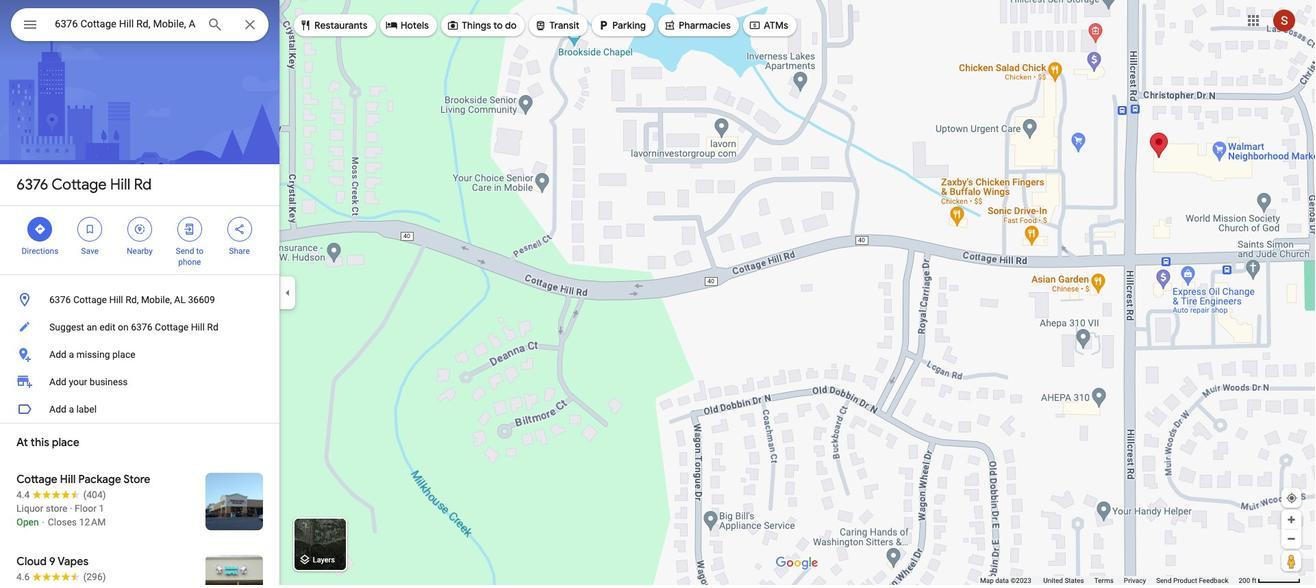 Task type: describe. For each thing, give the bounding box(es) containing it.
a for label
[[69, 404, 74, 415]]

hill inside suggest an edit on 6376 cottage hill rd "button"
[[191, 322, 205, 333]]

open
[[16, 517, 39, 528]]

none field inside 6376 cottage hill rd, mobile, al 36609 field
[[55, 16, 196, 32]]

36609
[[188, 295, 215, 305]]

atms
[[764, 19, 788, 32]]

directions
[[22, 247, 58, 256]]

pharmacies
[[679, 19, 731, 32]]

phone
[[178, 258, 201, 267]]

liquor
[[16, 503, 43, 514]]

add for add your business
[[49, 377, 66, 388]]

map data ©2023
[[980, 577, 1033, 585]]

6376 for 6376 cottage hill rd, mobile, al 36609
[[49, 295, 71, 305]]

privacy button
[[1124, 577, 1146, 586]]

send for send product feedback
[[1156, 577, 1172, 585]]


[[447, 18, 459, 33]]

vapes
[[58, 555, 89, 569]]

200
[[1239, 577, 1250, 585]]

add your business
[[49, 377, 128, 388]]

things
[[462, 19, 491, 32]]


[[385, 18, 398, 33]]

12 am
[[79, 517, 106, 528]]

 pharmacies
[[664, 18, 731, 33]]

footer inside google maps element
[[980, 577, 1239, 586]]

add for add a label
[[49, 404, 66, 415]]

at
[[16, 436, 28, 450]]

⋅
[[41, 517, 45, 528]]

edit
[[99, 322, 115, 333]]

add your business link
[[0, 368, 279, 396]]

zoom in image
[[1286, 515, 1297, 525]]

share
[[229, 247, 250, 256]]

 transit
[[534, 18, 580, 33]]

actions for 6376 cottage hill rd region
[[0, 206, 279, 275]]


[[597, 18, 610, 33]]

at this place
[[16, 436, 79, 450]]

this
[[31, 436, 49, 450]]


[[183, 222, 196, 237]]

a for missing
[[69, 349, 74, 360]]

map
[[980, 577, 994, 585]]

liquor store · floor 1 open ⋅ closes 12 am
[[16, 503, 106, 528]]

add a label button
[[0, 396, 279, 423]]

0 vertical spatial rd
[[134, 175, 152, 195]]


[[22, 15, 38, 34]]

transit
[[550, 19, 580, 32]]

to inside ' things to do'
[[493, 19, 503, 32]]


[[534, 18, 547, 33]]

 restaurants
[[299, 18, 368, 33]]

layers
[[313, 556, 335, 565]]

product
[[1173, 577, 1197, 585]]

your
[[69, 377, 87, 388]]

suggest an edit on 6376 cottage hill rd
[[49, 322, 218, 333]]

to inside send to phone
[[196, 247, 203, 256]]

parking
[[612, 19, 646, 32]]

suggest an edit on 6376 cottage hill rd button
[[0, 314, 279, 341]]

hill inside '6376 cottage hill rd, mobile, al 36609' "button"
[[109, 295, 123, 305]]

send to phone
[[176, 247, 203, 267]]

package
[[78, 473, 121, 487]]

cottage up 4.4
[[16, 473, 57, 487]]


[[134, 222, 146, 237]]

6376 cottage hill rd, mobile, al 36609 button
[[0, 286, 279, 314]]

google account: sheryl atherton  
(sheryl.atherton@adept.ai) image
[[1273, 9, 1295, 31]]

1 vertical spatial place
[[52, 436, 79, 450]]

an
[[87, 322, 97, 333]]

collapse side panel image
[[280, 285, 295, 300]]

terms
[[1094, 577, 1114, 585]]

united states
[[1043, 577, 1084, 585]]

6376 cottage hill rd, mobile, al 36609
[[49, 295, 215, 305]]


[[84, 222, 96, 237]]

6376 Cottage Hill Rd, Mobile, AL 36609 field
[[11, 8, 268, 41]]

google maps element
[[0, 0, 1315, 586]]

closes
[[48, 517, 77, 528]]

place inside button
[[112, 349, 135, 360]]

do
[[505, 19, 517, 32]]

4.6 stars 296 reviews image
[[16, 571, 106, 584]]

 parking
[[597, 18, 646, 33]]

store
[[123, 473, 150, 487]]

privacy
[[1124, 577, 1146, 585]]

(296)
[[83, 572, 106, 583]]

store
[[46, 503, 67, 514]]

6376 cottage hill rd
[[16, 175, 152, 195]]


[[233, 222, 246, 237]]



Task type: vqa. For each thing, say whether or not it's contained in the screenshot.


Task type: locate. For each thing, give the bounding box(es) containing it.
add a label
[[49, 404, 97, 415]]

a left "label"
[[69, 404, 74, 415]]

send up phone
[[176, 247, 194, 256]]

rd
[[134, 175, 152, 195], [207, 322, 218, 333]]

place right "this"
[[52, 436, 79, 450]]

add inside 'link'
[[49, 377, 66, 388]]

ft
[[1252, 577, 1257, 585]]

None field
[[55, 16, 196, 32]]

to
[[493, 19, 503, 32], [196, 247, 203, 256]]

1 vertical spatial to
[[196, 247, 203, 256]]

states
[[1065, 577, 1084, 585]]

terms button
[[1094, 577, 1114, 586]]

0 vertical spatial add
[[49, 349, 66, 360]]

1 vertical spatial a
[[69, 404, 74, 415]]

united
[[1043, 577, 1063, 585]]

3 add from the top
[[49, 404, 66, 415]]

0 vertical spatial a
[[69, 349, 74, 360]]

al
[[174, 295, 186, 305]]

zoom out image
[[1286, 534, 1297, 545]]

footer containing map data ©2023
[[980, 577, 1239, 586]]

200 ft
[[1239, 577, 1257, 585]]

add left your
[[49, 377, 66, 388]]

nearby
[[127, 247, 153, 256]]

a left missing
[[69, 349, 74, 360]]

4.6
[[16, 572, 30, 583]]

cottage inside "button"
[[73, 295, 107, 305]]

1
[[99, 503, 104, 514]]

4.4
[[16, 490, 30, 501]]

0 vertical spatial send
[[176, 247, 194, 256]]

place down on
[[112, 349, 135, 360]]

1 vertical spatial 6376
[[49, 295, 71, 305]]

add for add a missing place
[[49, 349, 66, 360]]

2 add from the top
[[49, 377, 66, 388]]

2 a from the top
[[69, 404, 74, 415]]


[[299, 18, 312, 33]]

 button
[[11, 8, 49, 44]]

0 vertical spatial to
[[493, 19, 503, 32]]

1 vertical spatial send
[[1156, 577, 1172, 585]]

0 horizontal spatial place
[[52, 436, 79, 450]]

6376
[[16, 175, 48, 195], [49, 295, 71, 305], [131, 322, 152, 333]]

send for send to phone
[[176, 247, 194, 256]]

send inside button
[[1156, 577, 1172, 585]]

add down suggest
[[49, 349, 66, 360]]


[[749, 18, 761, 33]]


[[34, 222, 46, 237]]

hotels
[[400, 19, 429, 32]]

to left do
[[493, 19, 503, 32]]

footer
[[980, 577, 1239, 586]]

0 vertical spatial place
[[112, 349, 135, 360]]

add left "label"
[[49, 404, 66, 415]]

6376 up suggest
[[49, 295, 71, 305]]

1 horizontal spatial rd
[[207, 322, 218, 333]]

rd down the "36609"
[[207, 322, 218, 333]]

1 vertical spatial add
[[49, 377, 66, 388]]

0 horizontal spatial 6376
[[16, 175, 48, 195]]

rd up 
[[134, 175, 152, 195]]


[[664, 18, 676, 33]]

(404)
[[83, 490, 106, 501]]

1 horizontal spatial 6376
[[49, 295, 71, 305]]

mobile,
[[141, 295, 172, 305]]

1 add from the top
[[49, 349, 66, 360]]

1 a from the top
[[69, 349, 74, 360]]

add a missing place button
[[0, 341, 279, 368]]

missing
[[76, 349, 110, 360]]

 things to do
[[447, 18, 517, 33]]

0 horizontal spatial rd
[[134, 175, 152, 195]]

6376 inside "button"
[[131, 322, 152, 333]]

9
[[49, 555, 55, 569]]

cottage up 
[[52, 175, 107, 195]]

cottage
[[52, 175, 107, 195], [73, 295, 107, 305], [155, 322, 188, 333], [16, 473, 57, 487]]

cloud 9 vapes
[[16, 555, 89, 569]]

1 horizontal spatial place
[[112, 349, 135, 360]]

business
[[90, 377, 128, 388]]

feedback
[[1199, 577, 1228, 585]]

send left product
[[1156, 577, 1172, 585]]

save
[[81, 247, 99, 256]]

cottage up "an" on the left of the page
[[73, 295, 107, 305]]

show street view coverage image
[[1282, 551, 1301, 572]]

cottage down the al
[[155, 322, 188, 333]]

place
[[112, 349, 135, 360], [52, 436, 79, 450]]

 atms
[[749, 18, 788, 33]]

united states button
[[1043, 577, 1084, 586]]

hill down the "36609"
[[191, 322, 205, 333]]

4.4 stars 404 reviews image
[[16, 488, 106, 502]]

cottage hill package store
[[16, 473, 150, 487]]

add a missing place
[[49, 349, 135, 360]]

on
[[118, 322, 129, 333]]

hill up actions for 6376 cottage hill rd region
[[110, 175, 130, 195]]

a
[[69, 349, 74, 360], [69, 404, 74, 415]]

label
[[76, 404, 97, 415]]

 search field
[[11, 8, 268, 44]]

6376 cottage hill rd main content
[[0, 0, 279, 586]]

send product feedback button
[[1156, 577, 1228, 586]]

©2023
[[1011, 577, 1031, 585]]

restaurants
[[314, 19, 368, 32]]

·
[[70, 503, 72, 514]]

cloud
[[16, 555, 47, 569]]

send inside send to phone
[[176, 247, 194, 256]]

2 vertical spatial 6376
[[131, 322, 152, 333]]

show your location image
[[1286, 492, 1298, 505]]

2 vertical spatial add
[[49, 404, 66, 415]]

to up phone
[[196, 247, 203, 256]]

send product feedback
[[1156, 577, 1228, 585]]

data
[[995, 577, 1009, 585]]

hill left the rd, on the bottom
[[109, 295, 123, 305]]

send
[[176, 247, 194, 256], [1156, 577, 1172, 585]]

 hotels
[[385, 18, 429, 33]]

6376 right on
[[131, 322, 152, 333]]

rd inside "button"
[[207, 322, 218, 333]]

1 horizontal spatial send
[[1156, 577, 1172, 585]]

1 horizontal spatial to
[[493, 19, 503, 32]]

cottage inside "button"
[[155, 322, 188, 333]]

2 horizontal spatial 6376
[[131, 322, 152, 333]]

add
[[49, 349, 66, 360], [49, 377, 66, 388], [49, 404, 66, 415]]

0 horizontal spatial send
[[176, 247, 194, 256]]

1 vertical spatial rd
[[207, 322, 218, 333]]

0 horizontal spatial to
[[196, 247, 203, 256]]

hill up 4.4 stars 404 reviews image at the bottom left of the page
[[60, 473, 76, 487]]

200 ft button
[[1239, 577, 1301, 585]]

hill
[[110, 175, 130, 195], [109, 295, 123, 305], [191, 322, 205, 333], [60, 473, 76, 487]]

6376 for 6376 cottage hill rd
[[16, 175, 48, 195]]

6376 inside "button"
[[49, 295, 71, 305]]

rd,
[[125, 295, 139, 305]]

0 vertical spatial 6376
[[16, 175, 48, 195]]

6376 up the  in the left top of the page
[[16, 175, 48, 195]]

floor
[[75, 503, 97, 514]]



